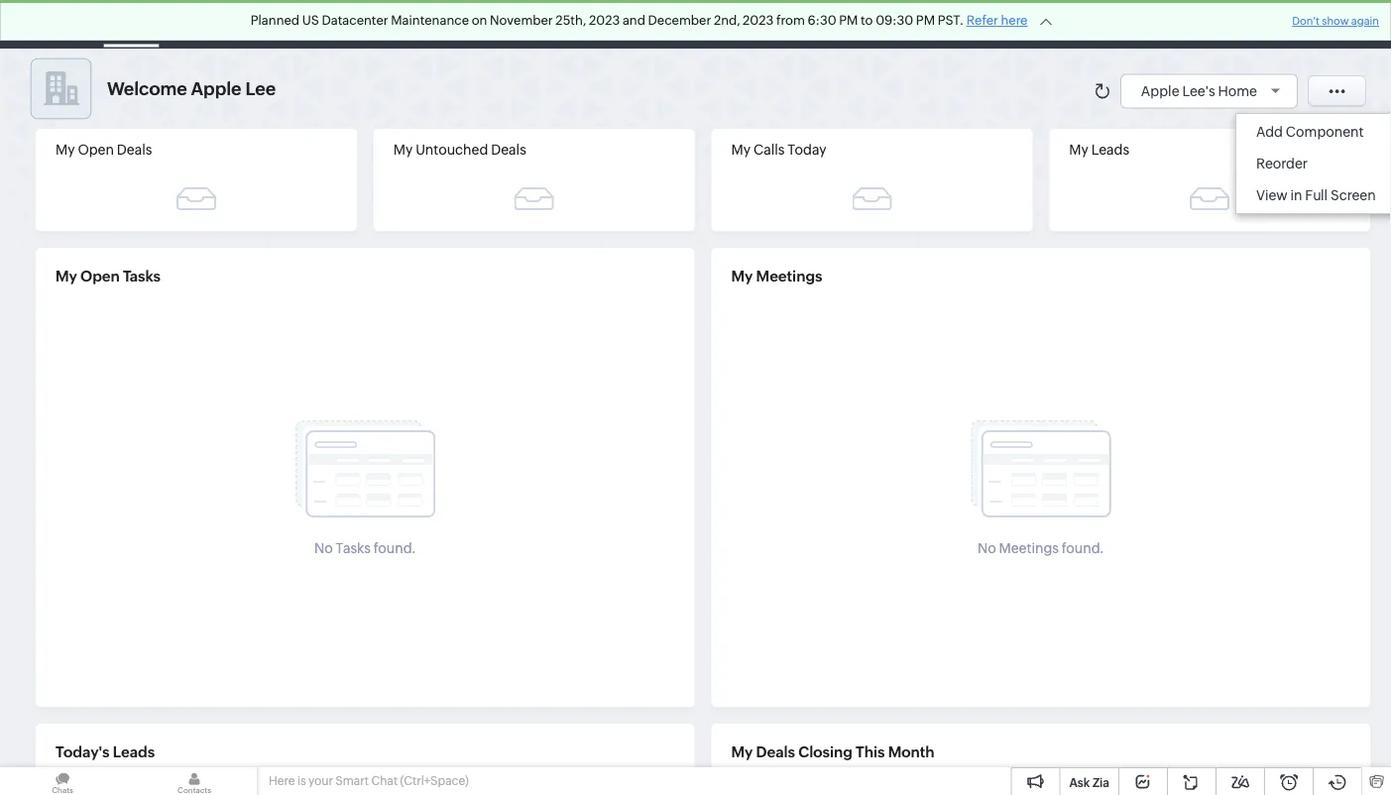 Task type: locate. For each thing, give the bounding box(es) containing it.
apple left lee's
[[1141, 83, 1180, 99]]

2023 right 2nd,
[[743, 13, 774, 28]]

leads for today's leads
[[113, 744, 155, 761]]

1 vertical spatial leads
[[113, 744, 155, 761]]

don't show again link
[[1293, 15, 1380, 27]]

1 horizontal spatial tasks
[[336, 541, 371, 556]]

1 vertical spatial tasks
[[123, 268, 161, 285]]

component
[[1286, 124, 1364, 140]]

1 vertical spatial open
[[80, 268, 120, 285]]

lee's
[[1183, 83, 1216, 99]]

2 horizontal spatial meetings
[[999, 541, 1059, 556]]

1 2023 from the left
[[589, 13, 620, 28]]

2023 left and
[[589, 13, 620, 28]]

2 vertical spatial meetings
[[999, 541, 1059, 556]]

welcome
[[107, 79, 187, 99]]

deals right untouched
[[491, 142, 526, 158]]

0 horizontal spatial 2023
[[589, 13, 620, 28]]

chat
[[371, 775, 398, 788]]

2 no from the left
[[978, 541, 997, 556]]

pm left pst.
[[916, 13, 935, 28]]

enterprise-trial upgrade
[[923, 9, 1014, 38]]

signals element
[[1132, 0, 1169, 49]]

found. for my meetings
[[1062, 541, 1105, 556]]

0 horizontal spatial leads
[[113, 744, 155, 761]]

is
[[297, 775, 306, 788]]

1 found. from the left
[[374, 541, 416, 556]]

setup element
[[1251, 0, 1290, 49]]

2 found. from the left
[[1062, 541, 1105, 556]]

search image
[[1103, 16, 1120, 33]]

profile element
[[1290, 0, 1346, 48]]

1 horizontal spatial found.
[[1062, 541, 1105, 556]]

closing
[[799, 744, 853, 761]]

view
[[1257, 187, 1288, 203]]

add
[[1257, 124, 1284, 140]]

again
[[1352, 15, 1380, 27]]

pm left the to
[[839, 13, 858, 28]]

meetings
[[571, 16, 631, 32], [756, 268, 823, 285], [999, 541, 1059, 556]]

apple
[[191, 79, 242, 99], [1141, 83, 1180, 99]]

0 horizontal spatial meetings
[[571, 16, 631, 32]]

0 vertical spatial tasks
[[504, 16, 539, 32]]

deals link
[[421, 0, 488, 48]]

2 horizontal spatial tasks
[[504, 16, 539, 32]]

my open tasks
[[56, 268, 161, 285]]

1 horizontal spatial 2023
[[743, 13, 774, 28]]

1 horizontal spatial apple
[[1141, 83, 1180, 99]]

contacts image
[[132, 768, 257, 796]]

chats image
[[0, 768, 125, 796]]

contacts
[[253, 16, 311, 32]]

1 no from the left
[[314, 541, 333, 556]]

your
[[309, 775, 333, 788]]

services link
[[646, 0, 733, 48]]

this
[[856, 744, 885, 761]]

1 horizontal spatial pm
[[916, 13, 935, 28]]

no for my meetings
[[978, 541, 997, 556]]

screen
[[1331, 187, 1376, 203]]

2 2023 from the left
[[743, 13, 774, 28]]

pst.
[[938, 13, 964, 28]]

1 horizontal spatial meetings
[[756, 268, 823, 285]]

0 vertical spatial meetings
[[571, 16, 631, 32]]

deals
[[437, 16, 472, 32], [117, 142, 152, 158], [491, 142, 526, 158], [756, 744, 796, 761]]

november
[[490, 13, 553, 28]]

leads
[[1092, 142, 1130, 158], [113, 744, 155, 761]]

accounts
[[343, 16, 405, 32]]

tasks link
[[488, 0, 555, 48]]

apple lee's home
[[1141, 83, 1258, 99]]

today
[[788, 142, 827, 158]]

deals left tasks link
[[437, 16, 472, 32]]

meetings for my meetings
[[756, 268, 823, 285]]

0 horizontal spatial found.
[[374, 541, 416, 556]]

datacenter
[[322, 13, 388, 28]]

1 vertical spatial meetings
[[756, 268, 823, 285]]

open
[[78, 142, 114, 158], [80, 268, 120, 285]]

deals left closing
[[756, 744, 796, 761]]

found.
[[374, 541, 416, 556], [1062, 541, 1105, 556]]

2 pm from the left
[[916, 13, 935, 28]]

my for my open tasks
[[56, 268, 77, 285]]

welcome apple lee
[[107, 79, 276, 99]]

trial
[[989, 9, 1014, 24]]

my calls today
[[732, 142, 827, 158]]

0 vertical spatial leads
[[1092, 142, 1130, 158]]

2nd,
[[714, 13, 740, 28]]

maintenance
[[391, 13, 469, 28]]

pm
[[839, 13, 858, 28], [916, 13, 935, 28]]

my for my untouched deals
[[394, 142, 413, 158]]

0 vertical spatial open
[[78, 142, 114, 158]]

deals down welcome
[[117, 142, 152, 158]]

on
[[472, 13, 487, 28]]

projects link
[[733, 0, 817, 48]]

planned
[[251, 13, 300, 28]]

zia
[[1093, 776, 1110, 790]]

0 horizontal spatial no
[[314, 541, 333, 556]]

contacts link
[[237, 0, 327, 48]]

leads for my leads
[[1092, 142, 1130, 158]]

tasks
[[504, 16, 539, 32], [123, 268, 161, 285], [336, 541, 371, 556]]

view in full screen
[[1257, 187, 1376, 203]]

full
[[1306, 187, 1328, 203]]

my for my meetings
[[732, 268, 753, 285]]

open for tasks
[[80, 268, 120, 285]]

2023
[[589, 13, 620, 28], [743, 13, 774, 28]]

09:30
[[876, 13, 914, 28]]

1 horizontal spatial leads
[[1092, 142, 1130, 158]]

enterprise-
[[923, 9, 989, 24]]

show
[[1322, 15, 1350, 27]]

no
[[314, 541, 333, 556], [978, 541, 997, 556]]

profile image
[[1302, 8, 1334, 40]]

calls
[[754, 142, 785, 158]]

0 horizontal spatial pm
[[839, 13, 858, 28]]

apple left lee on the top of page
[[191, 79, 242, 99]]

ask zia
[[1070, 776, 1110, 790]]

1 horizontal spatial no
[[978, 541, 997, 556]]

my
[[56, 142, 75, 158], [394, 142, 413, 158], [732, 142, 751, 158], [1070, 142, 1089, 158], [56, 268, 77, 285], [732, 268, 753, 285], [732, 744, 753, 761]]

marketplace element
[[1210, 0, 1251, 48]]

create menu element
[[1043, 0, 1091, 48]]

month
[[888, 744, 935, 761]]

today's leads
[[56, 744, 155, 761]]



Task type: describe. For each thing, give the bounding box(es) containing it.
no meetings found.
[[978, 541, 1105, 556]]

to
[[861, 13, 873, 28]]

reorder
[[1257, 156, 1308, 172]]

don't show again
[[1293, 15, 1380, 27]]

refer here link
[[967, 13, 1028, 28]]

my leads
[[1070, 142, 1130, 158]]

search element
[[1091, 0, 1132, 49]]

my for my leads
[[1070, 142, 1089, 158]]

open for deals
[[78, 142, 114, 158]]

my deals closing this month
[[732, 744, 935, 761]]

no tasks found.
[[314, 541, 416, 556]]

smart
[[336, 775, 369, 788]]

meetings for no meetings found.
[[999, 541, 1059, 556]]

ask
[[1070, 776, 1090, 790]]

upgrade
[[940, 25, 997, 38]]

here
[[1001, 13, 1028, 28]]

apple lee's home link
[[1141, 83, 1288, 99]]

here is your smart chat (ctrl+space)
[[269, 775, 469, 788]]

my for my deals closing this month
[[732, 744, 753, 761]]

refer
[[967, 13, 999, 28]]

december
[[648, 13, 711, 28]]

my open deals
[[56, 142, 152, 158]]

meetings link
[[555, 0, 646, 48]]

in
[[1291, 187, 1303, 203]]

create menu image
[[1054, 12, 1079, 36]]

don't
[[1293, 15, 1320, 27]]

and
[[623, 13, 646, 28]]

0 horizontal spatial tasks
[[123, 268, 161, 285]]

today's
[[56, 744, 110, 761]]

my meetings
[[732, 268, 823, 285]]

25th,
[[556, 13, 587, 28]]

untouched
[[416, 142, 488, 158]]

here
[[269, 775, 295, 788]]

found. for my open tasks
[[374, 541, 416, 556]]

home
[[1219, 83, 1258, 99]]

add component
[[1257, 124, 1364, 140]]

my for my open deals
[[56, 142, 75, 158]]

0 horizontal spatial apple
[[191, 79, 242, 99]]

us
[[302, 13, 319, 28]]

accounts link
[[327, 0, 421, 48]]

1 pm from the left
[[839, 13, 858, 28]]

2 vertical spatial tasks
[[336, 541, 371, 556]]

projects
[[749, 16, 801, 32]]

services
[[662, 16, 717, 32]]

from
[[777, 13, 805, 28]]

(ctrl+space)
[[400, 775, 469, 788]]

6:30
[[808, 13, 837, 28]]

no for my open tasks
[[314, 541, 333, 556]]

lee
[[245, 79, 276, 99]]

my untouched deals
[[394, 142, 526, 158]]

planned us datacenter maintenance on november 25th, 2023 and december 2nd, 2023 from 6:30 pm to 09:30 pm pst. refer here
[[251, 13, 1028, 28]]

my for my calls today
[[732, 142, 751, 158]]



Task type: vqa. For each thing, say whether or not it's contained in the screenshot.
(Ctrl+Space)
yes



